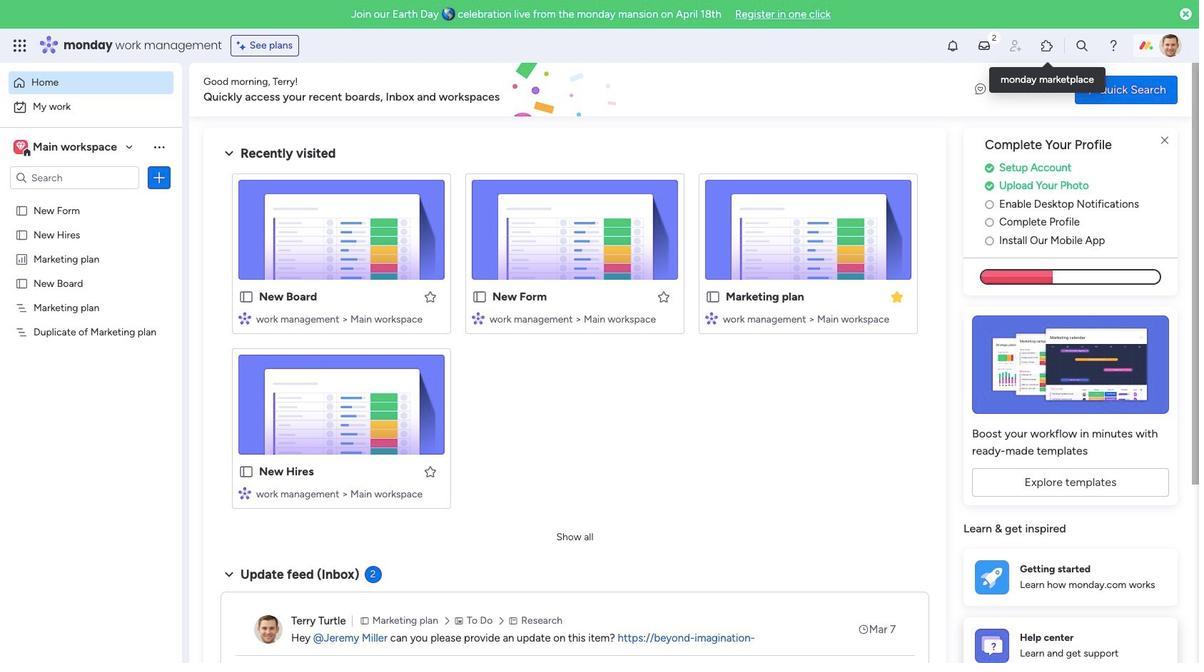 Task type: vqa. For each thing, say whether or not it's contained in the screenshot.
the leftmost lottie animation element
no



Task type: describe. For each thing, give the bounding box(es) containing it.
add to favorites image
[[423, 464, 438, 479]]

terry turtle image
[[1159, 34, 1182, 57]]

close update feed (inbox) image
[[221, 566, 238, 583]]

dapulse x slim image
[[1156, 132, 1174, 149]]

2 check circle image from the top
[[985, 181, 994, 192]]

1 circle o image from the top
[[985, 199, 994, 210]]

0 vertical spatial option
[[9, 71, 173, 94]]

search everything image
[[1075, 39, 1089, 53]]

workspace image
[[14, 139, 28, 155]]

close recently visited image
[[221, 145, 238, 162]]

workspace options image
[[152, 140, 166, 154]]

templates image image
[[977, 316, 1165, 414]]

2 circle o image from the top
[[985, 217, 994, 228]]

update feed image
[[977, 39, 992, 53]]

1 horizontal spatial public board image
[[238, 289, 254, 305]]

1 check circle image from the top
[[985, 163, 994, 173]]

terry turtle image
[[254, 615, 283, 644]]

help center element
[[964, 617, 1178, 663]]

monday marketplace image
[[1040, 39, 1054, 53]]



Task type: locate. For each thing, give the bounding box(es) containing it.
0 horizontal spatial add to favorites image
[[423, 289, 438, 304]]

public board image
[[15, 203, 29, 217], [15, 228, 29, 241], [472, 289, 488, 305], [238, 464, 254, 480]]

2 element
[[365, 566, 382, 583]]

2 image
[[988, 29, 1001, 45]]

v2 bolt switch image
[[1087, 82, 1095, 97]]

v2 user feedback image
[[975, 82, 986, 98]]

public dashboard image
[[15, 252, 29, 266]]

1 vertical spatial check circle image
[[985, 181, 994, 192]]

list box
[[0, 195, 182, 536]]

option
[[9, 71, 173, 94], [9, 96, 173, 118], [0, 197, 182, 200]]

remove from favorites image
[[890, 289, 904, 304]]

Search in workspace field
[[30, 170, 119, 186]]

getting started element
[[964, 549, 1178, 606]]

1 vertical spatial circle o image
[[985, 217, 994, 228]]

add to favorites image
[[423, 289, 438, 304], [657, 289, 671, 304]]

2 vertical spatial circle o image
[[985, 235, 994, 246]]

see plans image
[[237, 38, 250, 54]]

0 vertical spatial check circle image
[[985, 163, 994, 173]]

0 vertical spatial circle o image
[[985, 199, 994, 210]]

2 horizontal spatial public board image
[[705, 289, 721, 305]]

options image
[[152, 171, 166, 185]]

1 horizontal spatial add to favorites image
[[657, 289, 671, 304]]

workspace selection element
[[14, 138, 119, 157]]

0 horizontal spatial public board image
[[15, 276, 29, 290]]

quick search results list box
[[221, 162, 929, 526]]

select product image
[[13, 39, 27, 53]]

2 vertical spatial option
[[0, 197, 182, 200]]

help image
[[1106, 39, 1121, 53]]

circle o image
[[985, 199, 994, 210], [985, 217, 994, 228], [985, 235, 994, 246]]

notifications image
[[946, 39, 960, 53]]

2 add to favorites image from the left
[[657, 289, 671, 304]]

1 vertical spatial option
[[9, 96, 173, 118]]

workspace image
[[16, 139, 26, 155]]

public board image
[[15, 276, 29, 290], [238, 289, 254, 305], [705, 289, 721, 305]]

check circle image
[[985, 163, 994, 173], [985, 181, 994, 192]]

3 circle o image from the top
[[985, 235, 994, 246]]

1 add to favorites image from the left
[[423, 289, 438, 304]]



